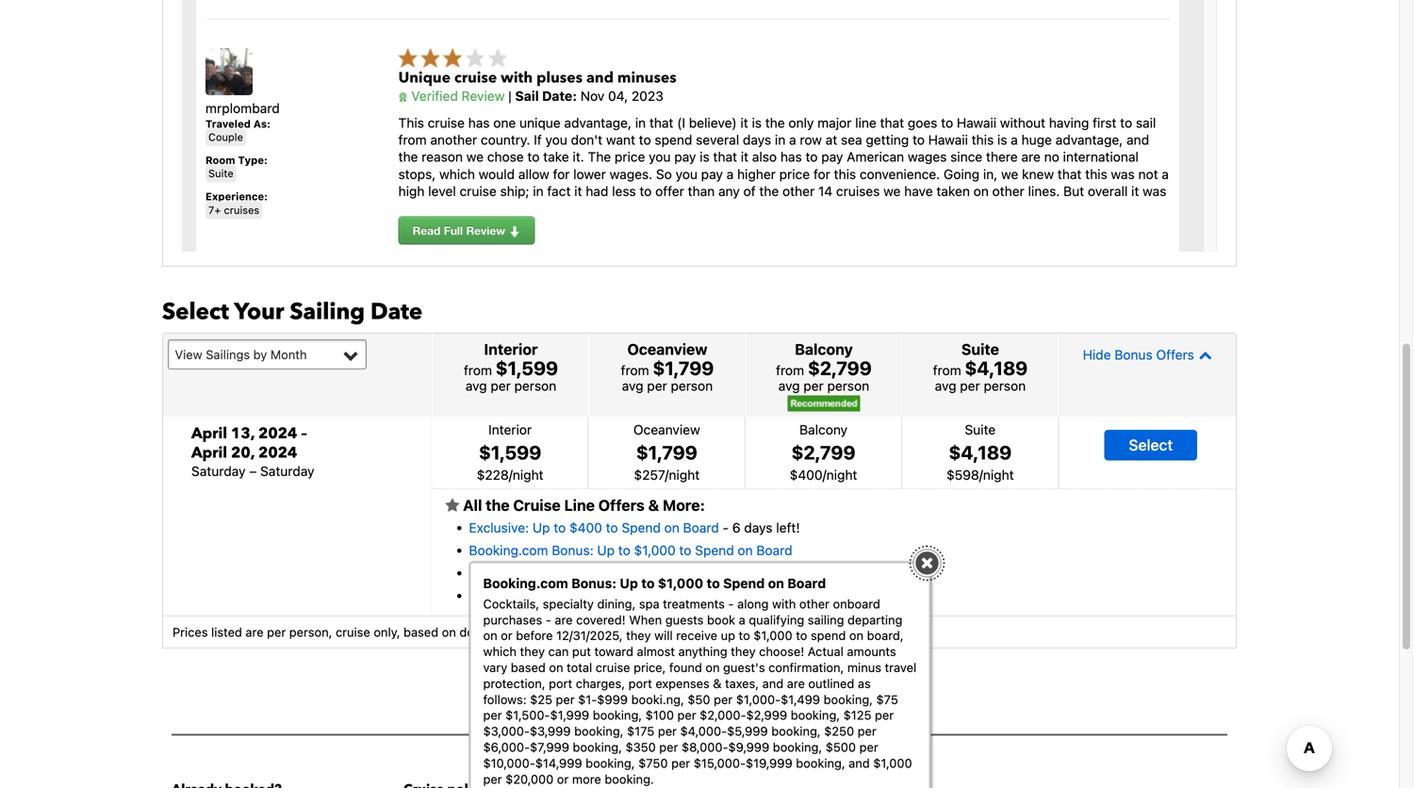 Task type: vqa. For each thing, say whether or not it's contained in the screenshot.
high
yes



Task type: locate. For each thing, give the bounding box(es) containing it.
so
[[656, 166, 672, 182]]

0 vertical spatial than
[[688, 183, 715, 199]]

than left any
[[688, 183, 715, 199]]

other up sailing
[[800, 597, 830, 611]]

from inside balcony from $2,799 avg per person
[[776, 362, 805, 378]]

don't
[[571, 132, 603, 148]]

1 port from the left
[[549, 677, 573, 691]]

this down 'international'
[[1086, 166, 1108, 182]]

a
[[789, 132, 797, 148], [1011, 132, 1018, 148], [727, 166, 734, 182], [1162, 166, 1169, 182], [739, 613, 746, 627]]

2 vertical spatial you
[[676, 166, 698, 182]]

$1,799 up oceanview $1,799 $257 / night
[[653, 357, 714, 379]]

1 vertical spatial was
[[1143, 183, 1167, 199]]

person for $4,189
[[984, 378, 1026, 394]]

to down exclusive: up to $400 to spend on board link
[[618, 543, 631, 558]]

april left 20,
[[191, 443, 227, 464]]

1 horizontal spatial they
[[626, 629, 651, 643]]

balcony up 'recommended' 'image'
[[795, 340, 853, 358]]

$999
[[597, 692, 628, 707]]

to up booking.com bonus: up to $1,000 to spend on board link
[[606, 520, 618, 536]]

view sailings by month link
[[168, 339, 367, 370]]

0 vertical spatial have
[[905, 183, 933, 199]]

2024 right 13, at the bottom left
[[258, 423, 297, 444]]

for inside exclusive: up to $400 to spend on board -                         6 days left! booking.com bonus: up to $1,000 to spend on board 2nd guest free + all free at sea perks free or reduced fares for 3rd & 4th guests!
[[610, 588, 627, 604]]

board down more:
[[683, 520, 719, 536]]

0 horizontal spatial have
[[684, 201, 712, 216]]

avg inside oceanview from $1,799 avg per person
[[622, 378, 644, 394]]

per up $750
[[659, 740, 678, 754]]

$1,000
[[634, 543, 676, 558], [658, 576, 704, 591], [754, 629, 793, 643], [874, 756, 913, 770]]

spend
[[622, 520, 661, 536], [695, 543, 734, 558], [723, 576, 765, 591]]

less
[[612, 183, 636, 199]]

from up suite $4,189 $598 / night on the bottom right of page
[[933, 362, 962, 378]]

1 avg from the left
[[466, 378, 487, 394]]

0 horizontal spatial $400
[[570, 520, 602, 536]]

$1,000 inside exclusive: up to $400 to spend on board -                         6 days left! booking.com bonus: up to $1,000 to spend on board 2nd guest free + all free at sea perks free or reduced fares for 3rd & 4th guests!
[[634, 543, 676, 558]]

1 horizontal spatial which
[[483, 645, 517, 659]]

$1,599
[[496, 357, 558, 379], [479, 441, 542, 463]]

4 person from the left
[[984, 378, 1026, 394]]

from for $2,799
[[776, 362, 805, 378]]

view sailings by month
[[175, 347, 307, 361]]

- up before
[[546, 613, 552, 627]]

review inside read full review button
[[466, 224, 505, 237]]

2 vertical spatial we
[[884, 183, 901, 199]]

1 horizontal spatial have
[[905, 183, 933, 199]]

0 vertical spatial we
[[467, 149, 484, 165]]

one
[[493, 115, 516, 130]]

0 horizontal spatial offers
[[599, 496, 645, 514]]

person up oceanview $1,799 $257 / night
[[671, 378, 713, 394]]

minuses
[[618, 68, 677, 88]]

3 night from the left
[[827, 467, 858, 483]]

found
[[669, 661, 702, 675]]

balcony for $2,799
[[800, 422, 848, 437]]

2 avg from the left
[[622, 378, 644, 394]]

offers right bonus
[[1157, 347, 1195, 362]]

rather
[[854, 201, 891, 216]]

1 horizontal spatial saturday
[[260, 463, 315, 479]]

$1,799 up $257
[[636, 441, 698, 463]]

avg for $1,599
[[466, 378, 487, 394]]

for up 14
[[814, 166, 831, 182]]

based up protection,
[[511, 661, 546, 675]]

select
[[162, 296, 229, 328], [1129, 436, 1173, 454]]

/ inside balcony $2,799 $400 / night
[[823, 467, 827, 483]]

0 vertical spatial of
[[744, 183, 756, 199]]

days right 6
[[744, 520, 773, 536]]

from inside suite from $4,189 avg per person
[[933, 362, 962, 378]]

1 vertical spatial of
[[580, 201, 592, 216]]

1 vertical spatial at
[[627, 565, 639, 581]]

0 vertical spatial up
[[533, 520, 550, 536]]

$257
[[634, 467, 665, 483]]

from up oceanview $1,799 $257 / night
[[621, 362, 649, 378]]

1 horizontal spatial port
[[629, 677, 652, 691]]

2 vertical spatial or
[[557, 772, 569, 786]]

or inside exclusive: up to $400 to spend on board -                         6 days left! booking.com bonus: up to $1,000 to spend on board 2nd guest free + all free at sea perks free or reduced fares for 3rd & 4th guests!
[[500, 588, 512, 604]]

0 horizontal spatial than
[[688, 183, 715, 199]]

3 person from the left
[[828, 378, 870, 394]]

person inside oceanview from $1,799 avg per person
[[671, 378, 713, 394]]

1 vertical spatial $1,799
[[636, 441, 698, 463]]

/ for $2,799
[[823, 467, 827, 483]]

experience: 7+ cruises
[[206, 190, 268, 216]]

/ inside suite $4,189 $598 / night
[[980, 467, 983, 483]]

$2,799 inside balcony from $2,799 avg per person
[[808, 357, 872, 379]]

vary
[[483, 661, 508, 675]]

1 april from the top
[[191, 423, 227, 444]]

1 horizontal spatial spend
[[811, 629, 846, 643]]

chose
[[487, 149, 524, 165]]

$25
[[530, 692, 553, 707]]

board inside booking.com bonus: up to $1,000 to spend on board cocktails, specialty dining, spa treatments - along with other onboard purchases - are covered! when guests book a qualifying sailing departing on or before 12/31/2025, they will receive up to $1,000 to spend on board, which they can put toward almost anything they choose! actual amounts vary based on total cruise price, found on guest's confirmation, minus travel protection, port charges, port expenses & taxes, and are outlined as follows: $25 per $1-$999 booki.ng, $50 per $1,000-$1,499 booking, $75 per $1,500-$1,999 booking, $100 per $2,000-$2,999 booking, $125 per $3,000-$3,999 booking, $175 per $4,000-$5,999 booking, $250 per $6,000-$7,999 booking, $350 per $8,000-$9,999 booking, $500 per $10,000-$14,999 booking, $750 per $15,000-$19,999 booking, and $1,000 per $20,000 or more booking.
[[788, 576, 826, 591]]

/ for $4,189
[[980, 467, 983, 483]]

booking.com bonus: up to $1,000 to spend on board dialog
[[469, 549, 942, 788]]

suite inside suite from $4,189 avg per person
[[962, 340, 1000, 358]]

0 horizontal spatial all
[[463, 496, 482, 514]]

0 horizontal spatial up
[[533, 520, 550, 536]]

spa
[[639, 597, 660, 611]]

$1,599 up interior $1,599 $228 / night
[[496, 357, 558, 379]]

of down higher
[[744, 183, 756, 199]]

1 night from the left
[[513, 467, 544, 483]]

spend inside booking.com bonus: up to $1,000 to spend on board cocktails, specialty dining, spa treatments - along with other onboard purchases - are covered! when guests book a qualifying sailing departing on or before 12/31/2025, they will receive up to $1,000 to spend on board, which they can put toward almost anything they choose! actual amounts vary based on total cruise price, found on guest's confirmation, minus travel protection, port charges, port expenses & taxes, and are outlined as follows: $25 per $1-$999 booki.ng, $50 per $1,000-$1,499 booking, $75 per $1,500-$1,999 booking, $100 per $2,000-$2,999 booking, $125 per $3,000-$3,999 booking, $175 per $4,000-$5,999 booking, $250 per $6,000-$7,999 booking, $350 per $8,000-$9,999 booking, $500 per $10,000-$14,999 booking, $750 per $15,000-$19,999 booking, and $1,000 per $20,000 or more booking.
[[811, 629, 846, 643]]

that down several
[[713, 149, 737, 165]]

all inside exclusive: up to $400 to spend on board -                         6 days left! booking.com bonus: up to $1,000 to spend on board 2nd guest free + all free at sea perks free or reduced fares for 3rd & 4th guests!
[[578, 565, 593, 581]]

1 vertical spatial $400
[[570, 520, 602, 536]]

night inside balcony $2,799 $400 / night
[[827, 467, 858, 483]]

2 vertical spatial spend
[[723, 576, 765, 591]]

& inside exclusive: up to $400 to spend on board -                         6 days left! booking.com bonus: up to $1,000 to spend on board 2nd guest free + all free at sea perks free or reduced fares for 3rd & 4th guests!
[[655, 588, 664, 604]]

line
[[856, 115, 877, 130]]

american
[[847, 149, 904, 165]]

0 vertical spatial offers
[[1157, 347, 1195, 362]]

0 horizontal spatial at
[[627, 565, 639, 581]]

mrplombard image
[[206, 48, 253, 95]]

spend up along
[[723, 576, 765, 591]]

or down guest
[[500, 588, 512, 604]]

oceanview inside oceanview from $1,799 avg per person
[[628, 340, 708, 358]]

4 / from the left
[[980, 467, 983, 483]]

at inside this cruise has one unique advantage, in that (i believe) it is the only major line that goes to hawaii without having first to sail from another country.  if you don't want to spend several days in a row at sea getting to hawaii this is a huge advantage, and the reason we chose to take it.  the price you pay is that it also has to pay american wages since there are no international stops, which would allow for lower wages.  so you pay a higher price for this convenience.  going in, we knew that this was not a high level cruise ship; in fact it had less to offer than any of the other 14 cruises we have taken on other lines.  but overall it was worth it to us to fly in and out of honolulu, and have 2 days on each island, rather than just one.
[[826, 132, 838, 148]]

interior
[[484, 340, 538, 358], [489, 422, 532, 437]]

1 vertical spatial hawaii
[[929, 132, 968, 148]]

$6,000-
[[483, 740, 530, 754]]

1 person from the left
[[515, 378, 557, 394]]

– right 13, at the bottom left
[[301, 423, 307, 444]]

date:
[[542, 88, 577, 104]]

$2,799 down 'recommended' 'image'
[[792, 441, 856, 463]]

1 vertical spatial interior
[[489, 422, 532, 437]]

$4,189 up $598
[[949, 441, 1012, 463]]

1 vertical spatial balcony
[[800, 422, 848, 437]]

free
[[536, 565, 563, 581], [597, 565, 624, 581], [469, 588, 496, 604]]

$1,000 up sea
[[634, 543, 676, 558]]

that up 'getting'
[[880, 115, 904, 130]]

$4,189 up suite $4,189 $598 / night on the bottom right of page
[[965, 357, 1028, 379]]

is up also
[[752, 115, 762, 130]]

0 vertical spatial has
[[468, 115, 490, 130]]

person
[[515, 378, 557, 394], [671, 378, 713, 394], [828, 378, 870, 394], [984, 378, 1026, 394]]

balcony inside balcony from $2,799 avg per person
[[795, 340, 853, 358]]

1 vertical spatial or
[[501, 629, 513, 643]]

/ for $1,599
[[509, 467, 513, 483]]

free up "free or reduced fares for 3rd & 4th guests!" link
[[597, 565, 624, 581]]

from inside this cruise has one unique advantage, in that (i believe) it is the only major line that goes to hawaii without having first to sail from another country.  if you don't want to spend several days in a row at sea getting to hawaii this is a huge advantage, and the reason we chose to take it.  the price you pay is that it also has to pay american wages since there are no international stops, which would allow for lower wages.  so you pay a higher price for this convenience.  going in, we knew that this was not a high level cruise ship; in fact it had less to offer than any of the other 14 cruises we have taken on other lines.  but overall it was worth it to us to fly in and out of honolulu, and have 2 days on each island, rather than just one.
[[399, 132, 427, 148]]

which inside this cruise has one unique advantage, in that (i believe) it is the only major line that goes to hawaii without having first to sail from another country.  if you don't want to spend several days in a row at sea getting to hawaii this is a huge advantage, and the reason we chose to take it.  the price you pay is that it also has to pay american wages since there are no international stops, which would allow for lower wages.  so you pay a higher price for this convenience.  going in, we knew that this was not a high level cruise ship; in fact it had less to offer than any of the other 14 cruises we have taken on other lines.  but overall it was worth it to us to fly in and out of honolulu, and have 2 days on each island, rather than just one.
[[439, 166, 475, 182]]

0 vertical spatial spend
[[655, 132, 693, 148]]

2 vertical spatial suite
[[965, 422, 996, 437]]

night
[[513, 467, 544, 483], [669, 467, 700, 483], [827, 467, 858, 483], [983, 467, 1014, 483]]

0 vertical spatial which
[[439, 166, 475, 182]]

full
[[444, 224, 463, 237]]

of right out
[[580, 201, 592, 216]]

spend down (i on the left top
[[655, 132, 693, 148]]

pay down sea
[[822, 149, 843, 165]]

port down total
[[549, 677, 573, 691]]

1 vertical spatial review
[[466, 224, 505, 237]]

$1,499
[[781, 692, 820, 707]]

cruise left only,
[[336, 625, 370, 639]]

$1,000 down qualifying
[[754, 629, 793, 643]]

0 vertical spatial select
[[162, 296, 229, 328]]

bonus: inside exclusive: up to $400 to spend on board -                         6 days left! booking.com bonus: up to $1,000 to spend on board 2nd guest free + all free at sea perks free or reduced fares for 3rd & 4th guests!
[[552, 543, 594, 558]]

person inside interior from $1,599 avg per person
[[515, 378, 557, 394]]

1 horizontal spatial –
[[301, 423, 307, 444]]

cruise up another
[[428, 115, 465, 130]]

interior inside interior from $1,599 avg per person
[[484, 340, 538, 358]]

1 vertical spatial you
[[649, 149, 671, 165]]

review left | at the left
[[462, 88, 505, 104]]

1 horizontal spatial with
[[772, 597, 796, 611]]

no
[[1045, 149, 1060, 165]]

/ inside interior $1,599 $228 / night
[[509, 467, 513, 483]]

$8,000-
[[682, 740, 729, 754]]

exclusive:
[[469, 520, 529, 536]]

$1,599 up $228
[[479, 441, 542, 463]]

2 horizontal spatial up
[[620, 576, 638, 591]]

has
[[468, 115, 490, 130], [781, 149, 802, 165]]

1 horizontal spatial for
[[610, 588, 627, 604]]

have left 2
[[684, 201, 712, 216]]

avg for $4,189
[[935, 378, 957, 394]]

days
[[743, 132, 772, 148], [727, 201, 756, 216], [744, 520, 773, 536]]

avg up suite $4,189 $598 / night on the bottom right of page
[[935, 378, 957, 394]]

1 vertical spatial up
[[597, 543, 615, 558]]

up up dining,
[[620, 576, 638, 591]]

1 vertical spatial offers
[[599, 496, 645, 514]]

or for before
[[501, 629, 513, 643]]

advantage, up 'international'
[[1056, 132, 1123, 148]]

night right $598
[[983, 467, 1014, 483]]

0 horizontal spatial with
[[501, 68, 533, 88]]

in up want
[[635, 115, 646, 130]]

0 vertical spatial $1,799
[[653, 357, 714, 379]]

board up sailing
[[788, 576, 826, 591]]

$500
[[826, 740, 856, 754]]

$75
[[877, 692, 899, 707]]

$2,799
[[808, 357, 872, 379], [792, 441, 856, 463]]

at left sea
[[627, 565, 639, 581]]

month
[[271, 347, 307, 361]]

2 horizontal spatial we
[[1002, 166, 1019, 182]]

person inside suite from $4,189 avg per person
[[984, 378, 1026, 394]]

interior for from
[[484, 340, 538, 358]]

person for $1,599
[[515, 378, 557, 394]]

0 vertical spatial $4,189
[[965, 357, 1028, 379]]

1 vertical spatial spend
[[811, 629, 846, 643]]

1 vertical spatial $2,799
[[792, 441, 856, 463]]

from for $4,189
[[933, 362, 962, 378]]

2 night from the left
[[669, 467, 700, 483]]

balcony for from
[[795, 340, 853, 358]]

total
[[567, 661, 592, 675]]

to right "goes"
[[941, 115, 954, 130]]

confirmation,
[[769, 661, 844, 675]]

select for select your sailing date
[[162, 296, 229, 328]]

interior for $1,599
[[489, 422, 532, 437]]

cruise
[[454, 68, 497, 88], [428, 115, 465, 130], [460, 183, 497, 199], [336, 625, 370, 639], [596, 661, 630, 675]]

2 person from the left
[[671, 378, 713, 394]]

star image
[[446, 498, 460, 513]]

prices listed are per person, cruise only, based on double occupancy.
[[173, 625, 567, 639]]

spend down 6
[[695, 543, 734, 558]]

it.
[[573, 149, 584, 165]]

/ inside oceanview $1,799 $257 / night
[[665, 467, 669, 483]]

from inside oceanview from $1,799 avg per person
[[621, 362, 649, 378]]

interior inside interior $1,599 $228 / night
[[489, 422, 532, 437]]

based right only,
[[404, 625, 439, 639]]

0 vertical spatial days
[[743, 132, 772, 148]]

or
[[500, 588, 512, 604], [501, 629, 513, 643], [557, 772, 569, 786]]

terms & conditions link
[[641, 668, 759, 682]]

avg inside balcony from $2,799 avg per person
[[779, 378, 800, 394]]

along
[[738, 597, 769, 611]]

us
[[464, 201, 478, 216]]

1 vertical spatial has
[[781, 149, 802, 165]]

goes
[[908, 115, 938, 130]]

recommended image
[[788, 395, 860, 411]]

suite inside suite $4,189 $598 / night
[[965, 422, 996, 437]]

0 vertical spatial at
[[826, 132, 838, 148]]

from for $1,799
[[621, 362, 649, 378]]

in
[[635, 115, 646, 130], [775, 132, 786, 148], [533, 183, 544, 199], [516, 201, 527, 216]]

4 night from the left
[[983, 467, 1014, 483]]

per inside balcony from $2,799 avg per person
[[804, 378, 824, 394]]

is up the there
[[998, 132, 1008, 148]]

0 vertical spatial booking.com
[[469, 543, 548, 558]]

or down the $14,999
[[557, 772, 569, 786]]

you up so
[[649, 149, 671, 165]]

this
[[399, 115, 424, 130]]

fares
[[573, 588, 606, 604]]

bonus: inside booking.com bonus: up to $1,000 to spend on board cocktails, specialty dining, spa treatments - along with other onboard purchases - are covered! when guests book a qualifying sailing departing on or before 12/31/2025, they will receive up to $1,000 to spend on board, which they can put toward almost anything they choose! actual amounts vary based on total cruise price, found on guest's confirmation, minus travel protection, port charges, port expenses & taxes, and are outlined as follows: $25 per $1-$999 booki.ng, $50 per $1,000-$1,499 booking, $75 per $1,500-$1,999 booking, $100 per $2,000-$2,999 booking, $125 per $3,000-$3,999 booking, $175 per $4,000-$5,999 booking, $250 per $6,000-$7,999 booking, $350 per $8,000-$9,999 booking, $500 per $10,000-$14,999 booking, $750 per $15,000-$19,999 booking, and $1,000 per $20,000 or more booking.
[[572, 576, 617, 591]]

0 vertical spatial $1,599
[[496, 357, 558, 379]]

all right star icon
[[463, 496, 482, 514]]

1 horizontal spatial up
[[597, 543, 615, 558]]

balcony inside balcony $2,799 $400 / night
[[800, 422, 848, 437]]

board
[[683, 520, 719, 536], [757, 543, 793, 558], [788, 576, 826, 591]]

1 saturday from the left
[[191, 463, 246, 479]]

avg for $2,799
[[779, 378, 800, 394]]

night up more:
[[669, 467, 700, 483]]

1 2024 from the top
[[258, 423, 297, 444]]

0 horizontal spatial cruises
[[224, 204, 260, 216]]

chevron up image
[[1195, 348, 1213, 361]]

from inside interior from $1,599 avg per person
[[464, 362, 492, 378]]

offers
[[1157, 347, 1195, 362], [599, 496, 645, 514]]

1 horizontal spatial at
[[826, 132, 838, 148]]

1 vertical spatial which
[[483, 645, 517, 659]]

guests!
[[692, 588, 738, 604]]

1 vertical spatial select
[[1129, 436, 1173, 454]]

balcony
[[795, 340, 853, 358], [800, 422, 848, 437]]

per inside suite from $4,189 avg per person
[[960, 378, 981, 394]]

departing
[[848, 613, 903, 627]]

2 / from the left
[[665, 467, 669, 483]]

sailing
[[290, 296, 365, 328]]

0 vertical spatial $400
[[790, 467, 823, 483]]

only
[[789, 115, 814, 130]]

treatments
[[663, 597, 725, 611]]

$19,999
[[746, 756, 793, 770]]

saturday
[[191, 463, 246, 479], [260, 463, 315, 479]]

booking.com up guest
[[469, 543, 548, 558]]

0 horizontal spatial they
[[520, 645, 545, 659]]

1 horizontal spatial this
[[972, 132, 994, 148]]

asterisk image
[[641, 668, 647, 674]]

0 vertical spatial suite
[[208, 168, 234, 180]]

price
[[615, 149, 645, 165], [780, 166, 810, 182]]

1 horizontal spatial all
[[578, 565, 593, 581]]

0 vertical spatial interior
[[484, 340, 538, 358]]

$2,000-
[[700, 708, 746, 723]]

up down cruise
[[533, 520, 550, 536]]

2 vertical spatial board
[[788, 576, 826, 591]]

cocktails,
[[483, 597, 540, 611]]

a inside booking.com bonus: up to $1,000 to spend on board cocktails, specialty dining, spa treatments - along with other onboard purchases - are covered! when guests book a qualifying sailing departing on or before 12/31/2025, they will receive up to $1,000 to spend on board, which they can put toward almost anything they choose! actual amounts vary based on total cruise price, found on guest's confirmation, minus travel protection, port charges, port expenses & taxes, and are outlined as follows: $25 per $1-$999 booki.ng, $50 per $1,000-$1,499 booking, $75 per $1,500-$1,999 booking, $100 per $2,000-$2,999 booking, $125 per $3,000-$3,999 booking, $175 per $4,000-$5,999 booking, $250 per $6,000-$7,999 booking, $350 per $8,000-$9,999 booking, $500 per $10,000-$14,999 booking, $750 per $15,000-$19,999 booking, and $1,000 per $20,000 or more booking.
[[739, 613, 746, 627]]

overall
[[1088, 183, 1128, 199]]

3 / from the left
[[823, 467, 827, 483]]

onboard
[[833, 597, 881, 611]]

it left also
[[741, 149, 749, 165]]

1 / from the left
[[509, 467, 513, 483]]

night for $2,799
[[827, 467, 858, 483]]

0 horizontal spatial we
[[467, 149, 484, 165]]

1 vertical spatial oceanview
[[634, 422, 700, 437]]

it down level
[[437, 201, 445, 216]]

to left us at the top left of the page
[[448, 201, 460, 216]]

free left '+'
[[536, 565, 563, 581]]

– down 13, at the bottom left
[[249, 463, 257, 479]]

0 vertical spatial hawaii
[[957, 115, 997, 130]]

island,
[[811, 201, 851, 216]]

select down hide bonus offers link
[[1129, 436, 1173, 454]]

ship;
[[500, 183, 530, 199]]

- left 6
[[723, 520, 729, 536]]

3 avg from the left
[[779, 378, 800, 394]]

night inside oceanview $1,799 $257 / night
[[669, 467, 700, 483]]

oceanview
[[628, 340, 708, 358], [634, 422, 700, 437]]

at down 'major'
[[826, 132, 838, 148]]

are inside this cruise has one unique advantage, in that (i believe) it is the only major line that goes to hawaii without having first to sail from another country.  if you don't want to spend several days in a row at sea getting to hawaii this is a huge advantage, and the reason we chose to take it.  the price you pay is that it also has to pay american wages since there are no international stops, which would allow for lower wages.  so you pay a higher price for this convenience.  going in, we knew that this was not a high level cruise ship; in fact it had less to offer than any of the other 14 cruises we have taken on other lines.  but overall it was worth it to us to fly in and out of honolulu, and have 2 days on each island, rather than just one.
[[1022, 149, 1041, 165]]

person inside balcony from $2,799 avg per person
[[828, 378, 870, 394]]

cruise
[[513, 496, 561, 514]]

first
[[1093, 115, 1117, 130]]

0 horizontal spatial advantage,
[[564, 115, 632, 130]]

advantage, up don't
[[564, 115, 632, 130]]

view
[[175, 347, 202, 361]]

they up guest's
[[731, 645, 756, 659]]

1 vertical spatial than
[[894, 201, 921, 216]]

night for $1,599
[[513, 467, 544, 483]]

$400 inside balcony $2,799 $400 / night
[[790, 467, 823, 483]]

1 vertical spatial with
[[772, 597, 796, 611]]

4 avg from the left
[[935, 378, 957, 394]]

from
[[399, 132, 427, 148], [464, 362, 492, 378], [621, 362, 649, 378], [776, 362, 805, 378], [933, 362, 962, 378]]

per inside interior from $1,599 avg per person
[[491, 378, 511, 394]]

balcony $2,799 $400 / night
[[790, 422, 858, 483]]

1 vertical spatial is
[[998, 132, 1008, 148]]

avg inside suite from $4,189 avg per person
[[935, 378, 957, 394]]

was up overall
[[1111, 166, 1135, 182]]

you up take
[[546, 132, 568, 148]]

have up just
[[905, 183, 933, 199]]

read full review button
[[399, 216, 535, 245]]

0 horizontal spatial spend
[[655, 132, 693, 148]]

1 vertical spatial all
[[578, 565, 593, 581]]

avg inside interior from $1,599 avg per person
[[466, 378, 487, 394]]

but
[[1064, 183, 1085, 199]]

spend down sailing
[[811, 629, 846, 643]]

- up "book"
[[728, 597, 734, 611]]

1 vertical spatial based
[[511, 661, 546, 675]]

night inside interior $1,599 $228 / night
[[513, 467, 544, 483]]

spend inside this cruise has one unique advantage, in that (i believe) it is the only major line that goes to hawaii without having first to sail from another country.  if you don't want to spend several days in a row at sea getting to hawaii this is a huge advantage, and the reason we chose to take it.  the price you pay is that it also has to pay american wages since there are no international stops, which would allow for lower wages.  so you pay a higher price for this convenience.  going in, we knew that this was not a high level cruise ship; in fact it had less to offer than any of the other 14 cruises we have taken on other lines.  but overall it was worth it to us to fly in and out of honolulu, and have 2 days on each island, rather than just one.
[[655, 132, 693, 148]]

suite
[[208, 168, 234, 180], [962, 340, 1000, 358], [965, 422, 996, 437]]

to right up
[[739, 629, 750, 643]]

hide bonus offers link
[[1064, 338, 1232, 371]]

would
[[479, 166, 515, 182]]

port
[[549, 677, 573, 691], [629, 677, 652, 691]]

0 vertical spatial oceanview
[[628, 340, 708, 358]]

$14,999
[[535, 756, 582, 770]]

night inside suite $4,189 $598 / night
[[983, 467, 1014, 483]]

2024
[[258, 423, 297, 444], [258, 443, 297, 464]]

are right listed
[[246, 625, 264, 639]]

0 vertical spatial $2,799
[[808, 357, 872, 379]]

1 vertical spatial we
[[1002, 166, 1019, 182]]

at inside exclusive: up to $400 to spend on board -                         6 days left! booking.com bonus: up to $1,000 to spend on board 2nd guest free + all free at sea perks free or reduced fares for 3rd & 4th guests!
[[627, 565, 639, 581]]

per up $1,999
[[556, 692, 575, 707]]

up inside booking.com bonus: up to $1,000 to spend on board cocktails, specialty dining, spa treatments - along with other onboard purchases - are covered! when guests book a qualifying sailing departing on or before 12/31/2025, they will receive up to $1,000 to spend on board, which they can put toward almost anything they choose! actual amounts vary based on total cruise price, found on guest's confirmation, minus travel protection, port charges, port expenses & taxes, and are outlined as follows: $25 per $1-$999 booki.ng, $50 per $1,000-$1,499 booking, $75 per $1,500-$1,999 booking, $100 per $2,000-$2,999 booking, $125 per $3,000-$3,999 booking, $175 per $4,000-$5,999 booking, $250 per $6,000-$7,999 booking, $350 per $8,000-$9,999 booking, $500 per $10,000-$14,999 booking, $750 per $15,000-$19,999 booking, and $1,000 per $20,000 or more booking.
[[620, 576, 638, 591]]

we down another
[[467, 149, 484, 165]]

traveled
[[206, 118, 251, 130]]

up
[[533, 520, 550, 536], [597, 543, 615, 558], [620, 576, 638, 591]]

1 horizontal spatial cruises
[[836, 183, 880, 199]]

0 vertical spatial bonus:
[[552, 543, 594, 558]]

2024 right 20,
[[258, 443, 297, 464]]



Task type: describe. For each thing, give the bounding box(es) containing it.
minus
[[848, 661, 882, 675]]

1 vertical spatial board
[[757, 543, 793, 558]]

not
[[1139, 166, 1159, 182]]

$1,799 inside oceanview from $1,799 avg per person
[[653, 357, 714, 379]]

purchases
[[483, 613, 542, 627]]

in right fly
[[516, 201, 527, 216]]

person for $1,799
[[671, 378, 713, 394]]

conditions
[[697, 668, 759, 682]]

1 vertical spatial -
[[728, 597, 734, 611]]

taken
[[937, 183, 970, 199]]

verified review
[[408, 88, 505, 104]]

14
[[819, 183, 833, 199]]

level
[[428, 183, 456, 199]]

any
[[719, 183, 740, 199]]

to up choose!
[[796, 629, 808, 643]]

a left row
[[789, 132, 797, 148]]

2 2024 from the top
[[258, 443, 297, 464]]

convenience.
[[860, 166, 940, 182]]

honolulu,
[[596, 201, 654, 216]]

2 horizontal spatial they
[[731, 645, 756, 659]]

sea
[[642, 565, 665, 581]]

date
[[371, 296, 423, 328]]

that left (i on the left top
[[650, 115, 674, 130]]

price,
[[634, 661, 666, 675]]

oceanview for from
[[628, 340, 708, 358]]

are down specialty
[[555, 613, 573, 627]]

avg for $1,799
[[622, 378, 644, 394]]

reason
[[422, 149, 463, 165]]

that up "but"
[[1058, 166, 1082, 182]]

2 horizontal spatial you
[[676, 166, 698, 182]]

cruises inside this cruise has one unique advantage, in that (i believe) it is the only major line that goes to hawaii without having first to sail from another country.  if you don't want to spend several days in a row at sea getting to hawaii this is a huge advantage, and the reason we chose to take it.  the price you pay is that it also has to pay american wages since there are no international stops, which would allow for lower wages.  so you pay a higher price for this convenience.  going in, we knew that this was not a high level cruise ship; in fact it had less to offer than any of the other 14 cruises we have taken on other lines.  but overall it was worth it to us to fly in and out of honolulu, and have 2 days on each island, rather than just one.
[[836, 183, 880, 199]]

0 horizontal spatial price
[[615, 149, 645, 165]]

a down without
[[1011, 132, 1018, 148]]

expenses
[[656, 677, 710, 691]]

suite for from
[[962, 340, 1000, 358]]

travel
[[885, 661, 917, 675]]

to right us at the top left of the page
[[482, 201, 494, 216]]

0 vertical spatial advantage,
[[564, 115, 632, 130]]

per inside oceanview from $1,799 avg per person
[[647, 378, 667, 394]]

mrplombard
[[206, 101, 280, 116]]

huge
[[1022, 132, 1052, 148]]

per down $75
[[875, 708, 894, 723]]

$7,999
[[530, 740, 570, 754]]

there
[[986, 149, 1018, 165]]

booking.com inside exclusive: up to $400 to spend on board -                         6 days left! booking.com bonus: up to $1,000 to spend on board 2nd guest free + all free at sea perks free or reduced fares for 3rd & 4th guests!
[[469, 543, 548, 558]]

to down row
[[806, 149, 818, 165]]

a right 'not'
[[1162, 166, 1169, 182]]

$100
[[646, 708, 674, 723]]

$3,000-
[[483, 724, 530, 738]]

night for $1,799
[[669, 467, 700, 483]]

other inside booking.com bonus: up to $1,000 to spend on board cocktails, specialty dining, spa treatments - along with other onboard purchases - are covered! when guests book a qualifying sailing departing on or before 12/31/2025, they will receive up to $1,000 to spend on board, which they can put toward almost anything they choose! actual amounts vary based on total cruise price, found on guest's confirmation, minus travel protection, port charges, port expenses & taxes, and are outlined as follows: $25 per $1-$999 booki.ng, $50 per $1,000-$1,499 booking, $75 per $1,500-$1,999 booking, $100 per $2,000-$2,999 booking, $125 per $3,000-$3,999 booking, $175 per $4,000-$5,999 booking, $250 per $6,000-$7,999 booking, $350 per $8,000-$9,999 booking, $500 per $10,000-$14,999 booking, $750 per $15,000-$19,999 booking, and $1,000 per $20,000 or more booking.
[[800, 597, 830, 611]]

suite inside room type: suite
[[208, 168, 234, 180]]

0 vertical spatial all
[[463, 496, 482, 514]]

$350
[[626, 740, 656, 754]]

$20,000
[[506, 772, 554, 786]]

per down $125
[[858, 724, 877, 738]]

wages
[[908, 149, 947, 165]]

1 horizontal spatial was
[[1143, 183, 1167, 199]]

one.
[[950, 201, 977, 216]]

to up the spa
[[642, 576, 655, 591]]

to up perks
[[679, 543, 692, 558]]

sail
[[1136, 115, 1157, 130]]

and up $1,000-
[[763, 677, 784, 691]]

2 port from the left
[[629, 677, 652, 691]]

other down in,
[[993, 183, 1025, 199]]

0 vertical spatial with
[[501, 68, 533, 88]]

$1,000 down $75
[[874, 756, 913, 770]]

based inside booking.com bonus: up to $1,000 to spend on board cocktails, specialty dining, spa treatments - along with other onboard purchases - are covered! when guests book a qualifying sailing departing on or before 12/31/2025, they will receive up to $1,000 to spend on board, which they can put toward almost anything they choose! actual amounts vary based on total cruise price, found on guest's confirmation, minus travel protection, port charges, port expenses & taxes, and are outlined as follows: $25 per $1-$999 booki.ng, $50 per $1,000-$1,499 booking, $75 per $1,500-$1,999 booking, $100 per $2,000-$2,999 booking, $125 per $3,000-$3,999 booking, $175 per $4,000-$5,999 booking, $250 per $6,000-$7,999 booking, $350 per $8,000-$9,999 booking, $500 per $10,000-$14,999 booking, $750 per $15,000-$19,999 booking, and $1,000 per $20,000 or more booking.
[[511, 661, 546, 675]]

2 horizontal spatial is
[[998, 132, 1008, 148]]

the left only
[[766, 115, 785, 130]]

/ for $1,799
[[665, 467, 669, 483]]

to up treatments
[[707, 576, 720, 591]]

0 horizontal spatial has
[[468, 115, 490, 130]]

line
[[564, 496, 595, 514]]

per right $500
[[860, 740, 879, 754]]

wages.
[[610, 166, 653, 182]]

booking.
[[605, 772, 654, 786]]

just
[[925, 201, 947, 216]]

| sail date: nov 04, 2023
[[505, 88, 664, 104]]

covered!
[[576, 613, 626, 627]]

the up stops,
[[399, 149, 418, 165]]

1 vertical spatial spend
[[695, 543, 734, 558]]

cruises inside experience: 7+ cruises
[[224, 204, 260, 216]]

(i
[[677, 115, 686, 130]]

room type: suite
[[206, 154, 268, 180]]

booking.com inside booking.com bonus: up to $1,000 to spend on board cocktails, specialty dining, spa treatments - along with other onboard purchases - are covered! when guests book a qualifying sailing departing on or before 12/31/2025, they will receive up to $1,000 to spend on board, which they can put toward almost anything they choose! actual amounts vary based on total cruise price, found on guest's confirmation, minus travel protection, port charges, port expenses & taxes, and are outlined as follows: $25 per $1-$999 booki.ng, $50 per $1,000-$1,499 booking, $75 per $1,500-$1,999 booking, $100 per $2,000-$2,999 booking, $125 per $3,000-$3,999 booking, $175 per $4,000-$5,999 booking, $250 per $6,000-$7,999 booking, $350 per $8,000-$9,999 booking, $500 per $10,000-$14,999 booking, $750 per $15,000-$19,999 booking, and $1,000 per $20,000 or more booking.
[[483, 576, 568, 591]]

exclusive: up to $400 to spend on board -                         6 days left! booking.com bonus: up to $1,000 to spend on board 2nd guest free + all free at sea perks free or reduced fares for 3rd & 4th guests!
[[469, 520, 800, 604]]

2023
[[632, 88, 664, 104]]

protection,
[[483, 677, 546, 691]]

0 horizontal spatial this
[[834, 166, 856, 182]]

this cruise has one unique advantage, in that (i believe) it is the only major line that goes to hawaii without having first to sail from another country.  if you don't want to spend several days in a row at sea getting to hawaii this is a huge advantage, and the reason we chose to take it.  the price you pay is that it also has to pay american wages since there are no international stops, which would allow for lower wages.  so you pay a higher price for this convenience.  going in, we knew that this was not a high level cruise ship; in fact it had less to offer than any of the other 14 cruises we have taken on other lines.  but overall it was worth it to us to fly in and out of honolulu, and have 2 days on each island, rather than just one.
[[399, 115, 1169, 216]]

in,
[[984, 166, 998, 182]]

suite for $4,189
[[965, 422, 996, 437]]

it right believe)
[[741, 115, 749, 130]]

when
[[629, 613, 662, 627]]

pluses
[[537, 68, 583, 88]]

outlined
[[809, 677, 855, 691]]

2 horizontal spatial this
[[1086, 166, 1108, 182]]

select for select
[[1129, 436, 1173, 454]]

0 horizontal spatial you
[[546, 132, 568, 148]]

verified review link
[[399, 88, 505, 104]]

are up the $1,499
[[787, 677, 805, 691]]

0 vertical spatial –
[[301, 423, 307, 444]]

1 horizontal spatial price
[[780, 166, 810, 182]]

$228
[[477, 467, 509, 483]]

in down allow
[[533, 183, 544, 199]]

prices
[[173, 625, 208, 639]]

booking.com bonus: up to $1,000 to spend on board link
[[469, 543, 793, 558]]

cruise inside booking.com bonus: up to $1,000 to spend on board cocktails, specialty dining, spa treatments - along with other onboard purchases - are covered! when guests book a qualifying sailing departing on or before 12/31/2025, they will receive up to $1,000 to spend on board, which they can put toward almost anything they choose! actual amounts vary based on total cruise price, found on guest's confirmation, minus travel protection, port charges, port expenses & taxes, and are outlined as follows: $25 per $1-$999 booki.ng, $50 per $1,000-$1,499 booking, $75 per $1,500-$1,999 booking, $100 per $2,000-$2,999 booking, $125 per $3,000-$3,999 booking, $175 per $4,000-$5,999 booking, $250 per $6,000-$7,999 booking, $350 per $8,000-$9,999 booking, $500 per $10,000-$14,999 booking, $750 per $15,000-$19,999 booking, and $1,000 per $20,000 or more booking.
[[596, 661, 630, 675]]

1 horizontal spatial pay
[[701, 166, 723, 182]]

sailing
[[808, 613, 844, 627]]

listed
[[211, 625, 242, 639]]

each
[[778, 201, 807, 216]]

from for $1,599
[[464, 362, 492, 378]]

$1,500-
[[506, 708, 550, 723]]

per left person,
[[267, 625, 286, 639]]

spend inside booking.com bonus: up to $1,000 to spend on board cocktails, specialty dining, spa treatments - along with other onboard purchases - are covered! when guests book a qualifying sailing departing on or before 12/31/2025, they will receive up to $1,000 to spend on board, which they can put toward almost anything they choose! actual amounts vary based on total cruise price, found on guest's confirmation, minus travel protection, port charges, port expenses & taxes, and are outlined as follows: $25 per $1-$999 booki.ng, $50 per $1,000-$1,499 booking, $75 per $1,500-$1,999 booking, $100 per $2,000-$2,999 booking, $125 per $3,000-$3,999 booking, $175 per $4,000-$5,999 booking, $250 per $6,000-$7,999 booking, $350 per $8,000-$9,999 booking, $500 per $10,000-$14,999 booking, $750 per $15,000-$19,999 booking, and $1,000 per $20,000 or more booking.
[[723, 576, 765, 591]]

oceanview from $1,799 avg per person
[[621, 340, 714, 394]]

stops,
[[399, 166, 436, 182]]

2 horizontal spatial pay
[[822, 149, 843, 165]]

$2,799 inside balcony $2,799 $400 / night
[[792, 441, 856, 463]]

per down $50 at bottom
[[678, 708, 697, 723]]

to left 'sail'
[[1120, 115, 1133, 130]]

1 horizontal spatial than
[[894, 201, 921, 216]]

1 horizontal spatial free
[[536, 565, 563, 581]]

fact
[[547, 183, 571, 199]]

0 horizontal spatial of
[[580, 201, 592, 216]]

& inside booking.com bonus: up to $1,000 to spend on board cocktails, specialty dining, spa treatments - along with other onboard purchases - are covered! when guests book a qualifying sailing departing on or before 12/31/2025, they will receive up to $1,000 to spend on board, which they can put toward almost anything they choose! actual amounts vary based on total cruise price, found on guest's confirmation, minus travel protection, port charges, port expenses & taxes, and are outlined as follows: $25 per $1-$999 booki.ng, $50 per $1,000-$1,499 booking, $75 per $1,500-$1,999 booking, $100 per $2,000-$2,999 booking, $125 per $3,000-$3,999 booking, $175 per $4,000-$5,999 booking, $250 per $6,000-$7,999 booking, $350 per $8,000-$9,999 booking, $500 per $10,000-$14,999 booking, $750 per $15,000-$19,999 booking, and $1,000 per $20,000 or more booking.
[[713, 677, 722, 691]]

and down offer
[[657, 201, 680, 216]]

2 horizontal spatial for
[[814, 166, 831, 182]]

or for reduced
[[500, 588, 512, 604]]

guest
[[496, 565, 532, 581]]

- inside exclusive: up to $400 to spend on board -                         6 days left! booking.com bonus: up to $1,000 to spend on board 2nd guest free + all free at sea perks free or reduced fares for 3rd & 4th guests!
[[723, 520, 729, 536]]

per down $10,000-
[[483, 772, 502, 786]]

1 vertical spatial –
[[249, 463, 257, 479]]

0 horizontal spatial pay
[[675, 149, 696, 165]]

which inside booking.com bonus: up to $1,000 to spend on board cocktails, specialty dining, spa treatments - along with other onboard purchases - are covered! when guests book a qualifying sailing departing on or before 12/31/2025, they will receive up to $1,000 to spend on board, which they can put toward almost anything they choose! actual amounts vary based on total cruise price, found on guest's confirmation, minus travel protection, port charges, port expenses & taxes, and are outlined as follows: $25 per $1-$999 booki.ng, $50 per $1,000-$1,499 booking, $75 per $1,500-$1,999 booking, $100 per $2,000-$2,999 booking, $125 per $3,000-$3,999 booking, $175 per $4,000-$5,999 booking, $250 per $6,000-$7,999 booking, $350 per $8,000-$9,999 booking, $500 per $10,000-$14,999 booking, $750 per $15,000-$19,999 booking, and $1,000 per $20,000 or more booking.
[[483, 645, 517, 659]]

unique cruise with pluses and minuses
[[399, 68, 677, 88]]

to down "goes"
[[913, 132, 925, 148]]

left!
[[776, 520, 800, 536]]

and right pluses
[[587, 68, 614, 88]]

to down line
[[554, 520, 566, 536]]

international
[[1063, 149, 1139, 165]]

take
[[543, 149, 569, 165]]

exclusive: up to $400 to spend on board link
[[469, 520, 719, 536]]

fly
[[498, 201, 513, 216]]

1 horizontal spatial you
[[649, 149, 671, 165]]

0 vertical spatial based
[[404, 625, 439, 639]]

per down 'follows:'
[[483, 708, 502, 723]]

2 april from the top
[[191, 443, 227, 464]]

1 vertical spatial days
[[727, 201, 756, 216]]

0 horizontal spatial is
[[700, 149, 710, 165]]

by
[[253, 347, 267, 361]]

$1,599 inside interior from $1,599 avg per person
[[496, 357, 558, 379]]

in up also
[[775, 132, 786, 148]]

type:
[[238, 154, 268, 166]]

per down $100
[[658, 724, 677, 738]]

actual
[[808, 645, 844, 659]]

cruise up us at the top left of the page
[[460, 183, 497, 199]]

and down fact
[[530, 201, 553, 216]]

2 saturday from the left
[[260, 463, 315, 479]]

small verified icon image
[[399, 93, 408, 102]]

1 horizontal spatial has
[[781, 149, 802, 165]]

knew
[[1022, 166, 1054, 182]]

$400 inside exclusive: up to $400 to spend on board -                         6 days left! booking.com bonus: up to $1,000 to spend on board 2nd guest free + all free at sea perks free or reduced fares for 3rd & 4th guests!
[[570, 520, 602, 536]]

oceanview $1,799 $257 / night
[[634, 422, 700, 483]]

$15,000-
[[694, 756, 746, 770]]

specialty
[[543, 597, 594, 611]]

the down higher
[[760, 183, 779, 199]]

the up exclusive:
[[486, 496, 510, 514]]

had
[[586, 183, 609, 199]]

read
[[413, 224, 441, 237]]

to right want
[[639, 132, 651, 148]]

experience:
[[206, 190, 268, 203]]

oceanview for $1,799
[[634, 422, 700, 437]]

per up $2,000-
[[714, 692, 733, 707]]

0 vertical spatial board
[[683, 520, 719, 536]]

to right less
[[640, 183, 652, 199]]

$1,000 up treatments
[[658, 576, 704, 591]]

2 vertical spatial -
[[546, 613, 552, 627]]

0 vertical spatial review
[[462, 88, 505, 104]]

to up allow
[[528, 149, 540, 165]]

worth
[[399, 201, 433, 216]]

other up 'each'
[[783, 183, 815, 199]]

a up any
[[727, 166, 734, 182]]

with inside booking.com bonus: up to $1,000 to spend on board cocktails, specialty dining, spa treatments - along with other onboard purchases - are covered! when guests book a qualifying sailing departing on or before 12/31/2025, they will receive up to $1,000 to spend on board, which they can put toward almost anything they choose! actual amounts vary based on total cruise price, found on guest's confirmation, minus travel protection, port charges, port expenses & taxes, and are outlined as follows: $25 per $1-$999 booki.ng, $50 per $1,000-$1,499 booking, $75 per $1,500-$1,999 booking, $100 per $2,000-$2,999 booking, $125 per $3,000-$3,999 booking, $175 per $4,000-$5,999 booking, $250 per $6,000-$7,999 booking, $350 per $8,000-$9,999 booking, $500 per $10,000-$14,999 booking, $750 per $15,000-$19,999 booking, and $1,000 per $20,000 or more booking.
[[772, 597, 796, 611]]

it left had
[[575, 183, 582, 199]]

hide bonus offers
[[1083, 347, 1195, 362]]

0 vertical spatial was
[[1111, 166, 1135, 182]]

days inside exclusive: up to $400 to spend on board -                         6 days left! booking.com bonus: up to $1,000 to spend on board 2nd guest free + all free at sea perks free or reduced fares for 3rd & 4th guests!
[[744, 520, 773, 536]]

cruise left | at the left
[[454, 68, 497, 88]]

2 horizontal spatial free
[[597, 565, 624, 581]]

$1,599 inside interior $1,599 $228 / night
[[479, 441, 542, 463]]

per right $750
[[672, 756, 691, 770]]

$1,799 inside oceanview $1,799 $257 / night
[[636, 441, 698, 463]]

terms
[[647, 668, 682, 682]]

7+
[[208, 204, 221, 216]]

person for $2,799
[[828, 378, 870, 394]]

since
[[951, 149, 983, 165]]

the
[[588, 149, 611, 165]]

$4,189 inside suite $4,189 $598 / night
[[949, 441, 1012, 463]]

and down 'sail'
[[1127, 132, 1150, 148]]

0 vertical spatial is
[[752, 115, 762, 130]]

$125
[[844, 708, 872, 723]]

night for $4,189
[[983, 467, 1014, 483]]

it down 'not'
[[1132, 183, 1140, 199]]

0 horizontal spatial free
[[469, 588, 496, 604]]

if
[[534, 132, 542, 148]]

$5,999
[[727, 724, 768, 738]]

$4,189 inside suite from $4,189 avg per person
[[965, 357, 1028, 379]]

0 horizontal spatial for
[[553, 166, 570, 182]]

and down $500
[[849, 756, 870, 770]]

book
[[707, 613, 736, 627]]

0 vertical spatial spend
[[622, 520, 661, 536]]

1 horizontal spatial advantage,
[[1056, 132, 1123, 148]]



